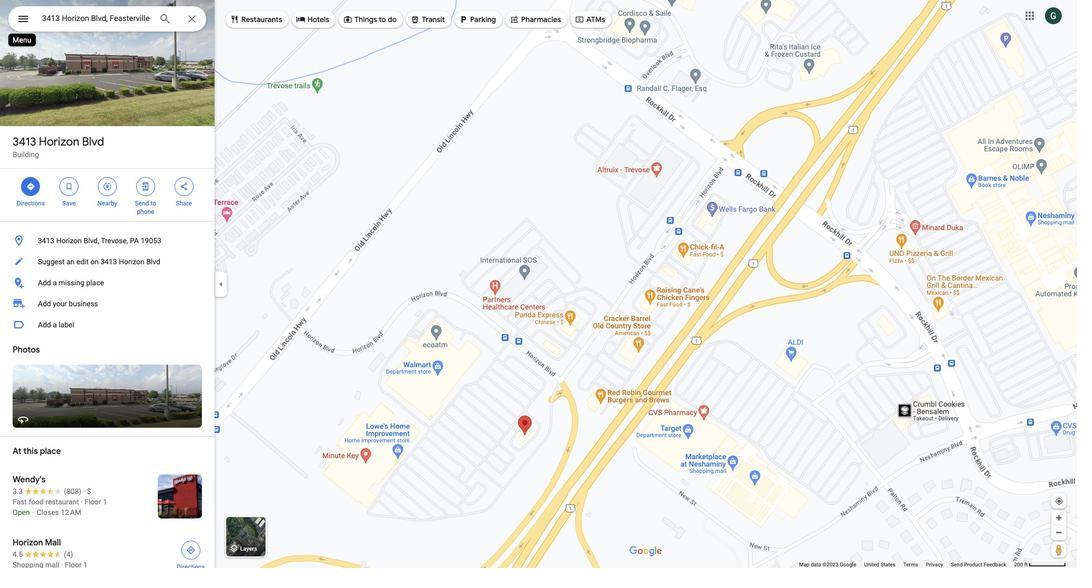 Task type: locate. For each thing, give the bounding box(es) containing it.
3413 horizon blvd building
[[13, 135, 104, 159]]


[[575, 14, 584, 25]]

· left the "price: inexpensive" icon on the bottom left of the page
[[83, 488, 85, 496]]

0 vertical spatial ·
[[83, 488, 85, 496]]

1 horizontal spatial to
[[379, 15, 386, 24]]

 restaurants
[[230, 14, 282, 25]]

3413 horizon blvd main content
[[0, 0, 215, 569]]

send
[[135, 200, 149, 207], [951, 562, 963, 568]]


[[179, 181, 189, 192]]

0 vertical spatial blvd
[[82, 135, 104, 149]]


[[510, 14, 519, 25]]

add left your
[[38, 300, 51, 308]]

add inside button
[[38, 321, 51, 329]]

0 vertical spatial add
[[38, 279, 51, 287]]

3413 inside the "3413 horizon blvd building"
[[13, 135, 36, 149]]

1 horizontal spatial send
[[951, 562, 963, 568]]

2 vertical spatial 3413
[[101, 258, 117, 266]]

show your location image
[[1054, 497, 1064, 506]]

·
[[83, 488, 85, 496], [81, 498, 83, 506]]

3413 up building
[[13, 135, 36, 149]]

1 horizontal spatial blvd
[[146, 258, 160, 266]]

1 vertical spatial ·
[[81, 498, 83, 506]]

business
[[69, 300, 98, 308]]

send up the phone
[[135, 200, 149, 207]]

phone
[[137, 208, 154, 216]]

add inside button
[[38, 279, 51, 287]]

to
[[379, 15, 386, 24], [151, 200, 156, 207]]

horizon up 4.5
[[13, 538, 43, 549]]

1 vertical spatial a
[[53, 321, 57, 329]]

0 horizontal spatial to
[[151, 200, 156, 207]]

2 horizontal spatial 3413
[[101, 258, 117, 266]]

1 a from the top
[[53, 279, 57, 287]]

add for add a missing place
[[38, 279, 51, 287]]

a inside "add a label" button
[[53, 321, 57, 329]]

place down on at the left top of the page
[[86, 279, 104, 287]]

©2023
[[822, 562, 838, 568]]

blvd down 19053
[[146, 258, 160, 266]]

2 add from the top
[[38, 300, 51, 308]]

send product feedback button
[[951, 562, 1006, 569]]

zoom in image
[[1055, 514, 1063, 522]]

blvd
[[82, 135, 104, 149], [146, 258, 160, 266]]

1 add from the top
[[38, 279, 51, 287]]

an
[[66, 258, 75, 266]]

0 horizontal spatial place
[[40, 446, 61, 457]]

add for add your business
[[38, 300, 51, 308]]

1 vertical spatial send
[[951, 562, 963, 568]]

send to phone
[[135, 200, 156, 216]]

save
[[62, 200, 76, 207]]

a left label
[[53, 321, 57, 329]]

restaurant
[[46, 498, 79, 506]]

to inside ' things to do'
[[379, 15, 386, 24]]

place right this
[[40, 446, 61, 457]]

footer
[[799, 562, 1014, 569]]

send inside send to phone
[[135, 200, 149, 207]]

a for label
[[53, 321, 57, 329]]

your
[[53, 300, 67, 308]]

3413 inside button
[[38, 237, 54, 245]]


[[343, 14, 352, 25]]

footer inside google maps element
[[799, 562, 1014, 569]]

3.3
[[13, 488, 23, 496]]

add your business link
[[0, 293, 215, 314]]

3.3 stars 808 reviews image
[[13, 486, 81, 497]]

(4)
[[64, 551, 73, 559]]

terms
[[903, 562, 918, 568]]

0 horizontal spatial send
[[135, 200, 149, 207]]

0 horizontal spatial blvd
[[82, 135, 104, 149]]

actions for 3413 horizon blvd region
[[0, 169, 215, 221]]

privacy
[[926, 562, 943, 568]]

horizon up building
[[39, 135, 79, 149]]

label
[[59, 321, 74, 329]]

a inside the "add a missing place" button
[[53, 279, 57, 287]]

1 vertical spatial blvd
[[146, 258, 160, 266]]

0 horizontal spatial 3413
[[13, 135, 36, 149]]

google
[[840, 562, 856, 568]]

a left missing
[[53, 279, 57, 287]]

1 horizontal spatial place
[[86, 279, 104, 287]]

fast food restaurant · floor 1 open ⋅ closes 12 am
[[13, 498, 107, 517]]

suggest
[[38, 258, 65, 266]]

0 vertical spatial to
[[379, 15, 386, 24]]

add
[[38, 279, 51, 287], [38, 300, 51, 308], [38, 321, 51, 329]]

place
[[86, 279, 104, 287], [40, 446, 61, 457]]

 things to do
[[343, 14, 397, 25]]

3 add from the top
[[38, 321, 51, 329]]

2 a from the top
[[53, 321, 57, 329]]

food
[[29, 498, 44, 506]]

0 vertical spatial a
[[53, 279, 57, 287]]

missing
[[59, 279, 84, 287]]

· inside fast food restaurant · floor 1 open ⋅ closes 12 am
[[81, 498, 83, 506]]

add a label
[[38, 321, 74, 329]]

200 ft
[[1014, 562, 1028, 568]]

product
[[964, 562, 982, 568]]

 search field
[[8, 6, 206, 34]]

closes
[[37, 509, 59, 517]]

0 vertical spatial 3413
[[13, 135, 36, 149]]

3413 right on at the left top of the page
[[101, 258, 117, 266]]


[[410, 14, 420, 25]]

nearby
[[97, 200, 117, 207]]

a
[[53, 279, 57, 287], [53, 321, 57, 329]]

privacy button
[[926, 562, 943, 569]]

1 vertical spatial place
[[40, 446, 61, 457]]

200 ft button
[[1014, 562, 1066, 568]]

1 vertical spatial to
[[151, 200, 156, 207]]

horizon
[[39, 135, 79, 149], [56, 237, 82, 245], [119, 258, 144, 266], [13, 538, 43, 549]]

3413
[[13, 135, 36, 149], [38, 237, 54, 245], [101, 258, 117, 266]]

· left floor
[[81, 498, 83, 506]]

add a label button
[[0, 314, 215, 336]]

united states button
[[864, 562, 895, 569]]


[[459, 14, 468, 25]]

3413 up suggest
[[38, 237, 54, 245]]


[[296, 14, 305, 25]]

1 vertical spatial add
[[38, 300, 51, 308]]

send for send to phone
[[135, 200, 149, 207]]

0 vertical spatial send
[[135, 200, 149, 207]]

ft
[[1024, 562, 1028, 568]]

3413 inside "button"
[[101, 258, 117, 266]]

footer containing map data ©2023 google
[[799, 562, 1014, 569]]

send left the product
[[951, 562, 963, 568]]

1
[[103, 498, 107, 506]]

collapse side panel image
[[215, 278, 227, 290]]

1 vertical spatial 3413
[[38, 237, 54, 245]]

blvd inside "button"
[[146, 258, 160, 266]]

0 vertical spatial place
[[86, 279, 104, 287]]

0 horizontal spatial ·
[[81, 498, 83, 506]]

1 horizontal spatial ·
[[83, 488, 85, 496]]

united states
[[864, 562, 895, 568]]

to up the phone
[[151, 200, 156, 207]]

horizon up an
[[56, 237, 82, 245]]

do
[[388, 15, 397, 24]]

add down suggest
[[38, 279, 51, 287]]

add left label
[[38, 321, 51, 329]]

to left the do
[[379, 15, 386, 24]]

horizon down pa
[[119, 258, 144, 266]]


[[17, 12, 29, 26]]

send inside button
[[951, 562, 963, 568]]

2 vertical spatial add
[[38, 321, 51, 329]]

19053
[[141, 237, 161, 245]]

3413 horizon blvd, trevose, pa 19053 button
[[0, 230, 215, 251]]

1 horizontal spatial 3413
[[38, 237, 54, 245]]

blvd up 
[[82, 135, 104, 149]]

None field
[[42, 12, 150, 25]]

layers
[[240, 546, 257, 553]]



Task type: vqa. For each thing, say whether or not it's contained in the screenshot.


Task type: describe. For each thing, give the bounding box(es) containing it.
3413 for blvd
[[13, 135, 36, 149]]


[[26, 181, 35, 192]]

horizon inside the "3413 horizon blvd building"
[[39, 135, 79, 149]]

suggest an edit on 3413 horizon blvd button
[[0, 251, 215, 272]]

horizon mall
[[13, 538, 61, 549]]

 atms
[[575, 14, 605, 25]]

none field inside 3413 horizon blvd, feasterville-trevose, pa 19053 field
[[42, 12, 150, 25]]

add for add a label
[[38, 321, 51, 329]]

things
[[355, 15, 377, 24]]

floor
[[85, 498, 101, 506]]

open
[[13, 509, 30, 517]]

price: inexpensive image
[[87, 488, 91, 496]]

mall
[[45, 538, 61, 549]]

3413 horizon blvd, trevose, pa 19053
[[38, 237, 161, 245]]

pa
[[130, 237, 139, 245]]

restaurants
[[241, 15, 282, 24]]

on
[[90, 258, 99, 266]]

hotels
[[307, 15, 329, 24]]

4.5
[[13, 551, 23, 559]]


[[141, 181, 150, 192]]

united
[[864, 562, 879, 568]]

$
[[87, 488, 91, 496]]

suggest an edit on 3413 horizon blvd
[[38, 258, 160, 266]]

add your business
[[38, 300, 98, 308]]

fast
[[13, 498, 27, 506]]

share
[[176, 200, 192, 207]]

google maps element
[[0, 0, 1077, 569]]

3413 for blvd,
[[38, 237, 54, 245]]

trevose,
[[101, 237, 128, 245]]

building
[[13, 150, 39, 159]]

 pharmacies
[[510, 14, 561, 25]]

12 am
[[61, 509, 81, 517]]

photos
[[13, 345, 40, 356]]

to inside send to phone
[[151, 200, 156, 207]]

blvd,
[[84, 237, 99, 245]]

atms
[[586, 15, 605, 24]]

directions image
[[186, 546, 196, 555]]

states
[[881, 562, 895, 568]]

at
[[13, 446, 21, 457]]

3413 Horizon Blvd, Feasterville-Trevose, PA 19053 field
[[8, 6, 206, 32]]

 button
[[8, 6, 38, 34]]

4.5 stars 4 reviews image
[[13, 550, 73, 560]]

directions
[[17, 200, 45, 207]]

map
[[799, 562, 809, 568]]

wendy's
[[13, 475, 46, 485]]

place inside button
[[86, 279, 104, 287]]

send for send product feedback
[[951, 562, 963, 568]]

zoom out image
[[1055, 529, 1063, 537]]

horizon inside "button"
[[119, 258, 144, 266]]

 hotels
[[296, 14, 329, 25]]

terms button
[[903, 562, 918, 569]]

at this place
[[13, 446, 61, 457]]


[[103, 181, 112, 192]]

feedback
[[984, 562, 1006, 568]]

transit
[[422, 15, 445, 24]]

(808)
[[64, 488, 81, 496]]

200
[[1014, 562, 1023, 568]]

add a missing place
[[38, 279, 104, 287]]

blvd inside the "3413 horizon blvd building"
[[82, 135, 104, 149]]

a for missing
[[53, 279, 57, 287]]

show street view coverage image
[[1051, 542, 1067, 558]]

map data ©2023 google
[[799, 562, 856, 568]]

⋅
[[32, 509, 35, 517]]

 parking
[[459, 14, 496, 25]]

send product feedback
[[951, 562, 1006, 568]]


[[230, 14, 239, 25]]

edit
[[76, 258, 89, 266]]


[[64, 181, 74, 192]]

google account: greg robinson  
(robinsongreg175@gmail.com) image
[[1045, 7, 1062, 24]]

add a missing place button
[[0, 272, 215, 293]]

horizon inside button
[[56, 237, 82, 245]]

pharmacies
[[521, 15, 561, 24]]

this
[[23, 446, 38, 457]]

parking
[[470, 15, 496, 24]]

· $
[[83, 488, 91, 496]]

data
[[811, 562, 821, 568]]

 transit
[[410, 14, 445, 25]]



